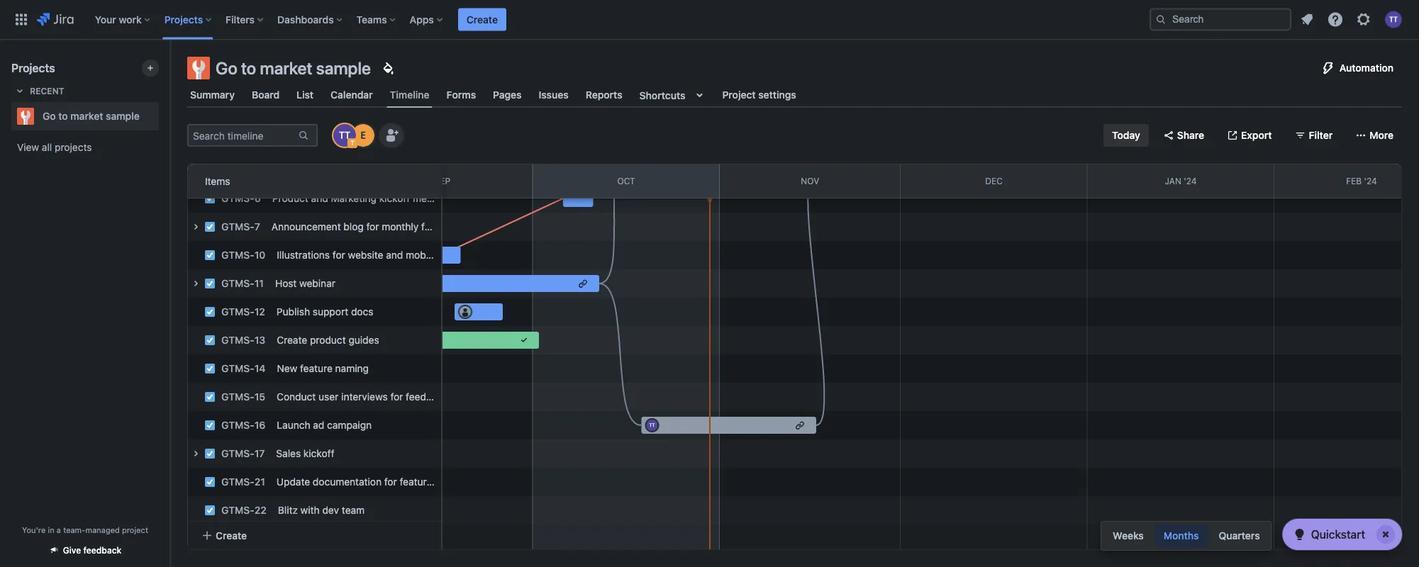 Task type: describe. For each thing, give the bounding box(es) containing it.
host webinar
[[275, 278, 336, 290]]

0 horizontal spatial market
[[70, 110, 103, 122]]

1 horizontal spatial kickoff
[[379, 193, 410, 204]]

12
[[255, 306, 265, 318]]

weeks
[[1113, 530, 1144, 542]]

in
[[48, 526, 54, 535]]

0 horizontal spatial go to market sample
[[43, 110, 140, 122]]

0 vertical spatial go to market sample
[[216, 58, 371, 78]]

create button inside primary element
[[458, 8, 507, 31]]

calendar
[[331, 89, 373, 101]]

list link
[[294, 82, 317, 108]]

0 horizontal spatial go
[[43, 110, 56, 122]]

cell containing gtms-17
[[187, 440, 441, 468]]

gtms- for 11
[[221, 278, 255, 290]]

row group containing gtms-2
[[180, 99, 494, 568]]

task image for gtms-6
[[204, 193, 216, 204]]

gtms-13
[[221, 335, 266, 346]]

you're in a team-managed project
[[22, 526, 148, 535]]

feedback inside button
[[83, 546, 122, 556]]

task image for gtms-21
[[204, 477, 216, 488]]

monthly
[[382, 221, 419, 233]]

gtms-16
[[221, 420, 266, 431]]

row containing gtms-22
[[180, 493, 441, 525]]

task image for gtms-2
[[204, 165, 216, 176]]

for right the documentation
[[384, 476, 397, 488]]

check image
[[1292, 527, 1309, 544]]

more
[[1370, 130, 1394, 141]]

create inside row
[[277, 335, 307, 346]]

'24 for feb '24
[[1365, 176, 1378, 186]]

with
[[301, 505, 320, 517]]

gtms- for 24
[[221, 533, 255, 545]]

team-
[[63, 526, 85, 535]]

blitz
[[278, 505, 298, 517]]

gtms-11
[[221, 278, 264, 290]]

gtms- for 7
[[221, 221, 255, 233]]

publish
[[277, 306, 310, 318]]

eloisefrancis23 image
[[352, 124, 375, 147]]

automation button
[[1312, 57, 1403, 79]]

marketing
[[331, 193, 377, 204]]

your work button
[[91, 8, 156, 31]]

task image for gtms-22
[[204, 505, 216, 517]]

task image for gtms-16
[[204, 420, 216, 431]]

go to market sample link
[[11, 102, 153, 131]]

create product guides
[[277, 335, 379, 346]]

export
[[1242, 130, 1273, 141]]

gtms-21 link
[[221, 476, 265, 488]]

22
[[255, 505, 267, 517]]

update
[[435, 476, 467, 488]]

conduct user interviews for feedback
[[277, 391, 449, 403]]

gtms-21
[[221, 476, 265, 488]]

issues link
[[536, 82, 572, 108]]

primary element
[[9, 0, 1150, 39]]

gtms- for 22
[[221, 505, 255, 517]]

list
[[297, 89, 314, 101]]

blitz with dev team
[[278, 505, 365, 517]]

you're
[[22, 526, 46, 535]]

appswitcher icon image
[[13, 11, 30, 28]]

feedback inside row
[[406, 391, 449, 403]]

0 vertical spatial market
[[260, 58, 313, 78]]

'24 for jan '24
[[1184, 176, 1197, 186]]

row containing gtms-15
[[180, 380, 449, 412]]

gtms-17
[[221, 448, 265, 460]]

sidebar navigation image
[[155, 57, 186, 85]]

shortcuts
[[640, 89, 686, 101]]

launch ad campaign
[[277, 420, 372, 431]]

guides
[[349, 335, 379, 346]]

task image for gtms-24
[[204, 534, 216, 545]]

board link
[[249, 82, 283, 108]]

row containing gtms-7
[[180, 209, 494, 241]]

naming
[[335, 363, 369, 375]]

projects inside projects popup button
[[164, 13, 203, 25]]

apps button
[[406, 8, 448, 31]]

Search field
[[1150, 8, 1292, 31]]

give
[[63, 546, 81, 556]]

gtms-11 link
[[221, 278, 264, 290]]

0 horizontal spatial create button
[[193, 523, 436, 549]]

user
[[319, 391, 339, 403]]

2 vertical spatial feature
[[400, 476, 432, 488]]

task image for gtms-7
[[204, 221, 216, 233]]

your
[[95, 13, 116, 25]]

help image
[[1328, 11, 1345, 28]]

gtms- for 12
[[221, 306, 255, 318]]

gtms-7
[[221, 221, 260, 233]]

gtms-6
[[221, 193, 261, 204]]

documentation
[[313, 476, 382, 488]]

row containing gtms-16
[[180, 408, 441, 440]]

show child issues image for gtms-7
[[187, 219, 204, 236]]

1 vertical spatial and
[[386, 249, 403, 261]]

automation
[[1340, 62, 1394, 74]]

new
[[277, 363, 298, 375]]

quickstart button
[[1283, 519, 1403, 551]]

for inside cell
[[367, 221, 379, 233]]

product
[[272, 193, 309, 204]]

items
[[205, 175, 230, 187]]

0 vertical spatial to
[[241, 58, 256, 78]]

14
[[255, 363, 266, 375]]

row containing gtms-6
[[187, 184, 450, 213]]

gtms-15
[[221, 391, 265, 403]]

product and marketing kickoff meeting
[[272, 193, 450, 204]]

show child issues image for gtms-11
[[187, 275, 204, 292]]

gtms-22 link
[[221, 505, 267, 517]]

your profile and settings image
[[1386, 11, 1403, 28]]

cell containing gtms-7
[[187, 213, 494, 241]]

quarters
[[1219, 530, 1261, 542]]

1 horizontal spatial go
[[216, 58, 238, 78]]

dec
[[986, 176, 1003, 186]]

0 horizontal spatial create
[[216, 530, 247, 542]]

21
[[255, 476, 265, 488]]

gtms- for 6
[[221, 193, 255, 204]]

reports link
[[583, 82, 626, 108]]

task image for gtms-15
[[204, 392, 216, 403]]

approvals
[[291, 164, 335, 176]]

jan
[[1166, 176, 1182, 186]]

1 vertical spatial feature
[[300, 363, 333, 375]]

pages
[[493, 89, 522, 101]]

6
[[255, 193, 261, 204]]

1 vertical spatial to
[[58, 110, 68, 122]]

1 horizontal spatial sample
[[316, 58, 371, 78]]

search image
[[1156, 14, 1167, 25]]

teams
[[357, 13, 387, 25]]

on
[[338, 164, 350, 176]]

app
[[439, 249, 457, 261]]

gtms- for 13
[[221, 335, 255, 346]]

recent
[[30, 86, 64, 96]]

today
[[1113, 130, 1141, 141]]

campaign
[[327, 420, 372, 431]]

team
[[342, 505, 365, 517]]

meeting
[[413, 193, 450, 204]]

share button
[[1155, 124, 1213, 147]]



Task type: vqa. For each thing, say whether or not it's contained in the screenshot.
In Progress 4
no



Task type: locate. For each thing, give the bounding box(es) containing it.
0 horizontal spatial and
[[311, 193, 328, 204]]

host
[[275, 278, 297, 290]]

row containing gtms-13
[[180, 323, 441, 355]]

2 task image from the top
[[204, 278, 216, 290]]

5 task image from the top
[[204, 363, 216, 375]]

row group
[[180, 99, 494, 568]]

create down publish
[[277, 335, 307, 346]]

view
[[17, 142, 39, 153]]

kickoff
[[379, 193, 410, 204], [304, 448, 335, 460]]

website
[[348, 249, 384, 261]]

and left mobile
[[386, 249, 403, 261]]

1 vertical spatial sample
[[106, 110, 140, 122]]

6 task image from the top
[[204, 392, 216, 403]]

filters button
[[221, 8, 269, 31]]

3 cell from the top
[[187, 440, 441, 468]]

feedback right interviews
[[406, 391, 449, 403]]

illustrations
[[277, 249, 330, 261]]

1 horizontal spatial projects
[[164, 13, 203, 25]]

for right interviews
[[391, 391, 403, 403]]

row containing gtms-21
[[180, 465, 467, 497]]

blog
[[344, 221, 364, 233]]

items row group
[[187, 164, 441, 199]]

nov
[[801, 176, 820, 186]]

1 cell from the top
[[187, 213, 494, 241]]

feature right new
[[300, 363, 333, 375]]

timeline grid
[[165, 65, 1420, 568]]

export button
[[1219, 124, 1281, 147]]

task image left gtms-22
[[204, 505, 216, 517]]

banner
[[0, 0, 1420, 40]]

apps
[[410, 13, 434, 25]]

'24 right feb
[[1365, 176, 1378, 186]]

11
[[255, 278, 264, 290]]

product
[[310, 335, 346, 346]]

create down gtms-22
[[216, 530, 247, 542]]

more button
[[1348, 124, 1403, 147]]

1 vertical spatial create
[[277, 335, 307, 346]]

create button
[[458, 8, 507, 31], [193, 523, 436, 549]]

1 vertical spatial create button
[[193, 523, 436, 549]]

illustrations for website and mobile app
[[277, 249, 457, 261]]

show child issues image
[[187, 219, 204, 236], [187, 275, 204, 292]]

1 vertical spatial projects
[[11, 61, 55, 75]]

dashboards
[[278, 13, 334, 25]]

projects up sidebar navigation icon
[[164, 13, 203, 25]]

task image for gtms-10
[[204, 250, 216, 261]]

projects button
[[160, 8, 217, 31]]

feb '24
[[1347, 176, 1378, 186]]

show child issues image left the 'gtms-7' link
[[187, 219, 204, 236]]

quarters button
[[1211, 525, 1269, 548]]

gtms-12
[[221, 306, 265, 318]]

gtms-15 link
[[221, 391, 265, 403]]

market up the view all projects link
[[70, 110, 103, 122]]

a
[[57, 526, 61, 535]]

gtms- for 17
[[221, 448, 255, 460]]

sample up calendar
[[316, 58, 371, 78]]

1 vertical spatial go
[[43, 110, 56, 122]]

banner containing your work
[[0, 0, 1420, 40]]

1 horizontal spatial market
[[260, 58, 313, 78]]

gtms- up gtms-12 link
[[221, 278, 255, 290]]

1 '24 from the left
[[1184, 176, 1197, 186]]

pages link
[[490, 82, 525, 108]]

go to market sample up the view all projects link
[[43, 110, 140, 122]]

work
[[119, 13, 142, 25]]

0 vertical spatial projects
[[164, 13, 203, 25]]

set background color image
[[380, 60, 397, 77]]

reports
[[586, 89, 623, 101]]

update
[[277, 476, 310, 488]]

create button right "apps" dropdown button
[[458, 8, 507, 31]]

gtms- down gtms-22 link
[[221, 533, 255, 545]]

oct
[[618, 176, 636, 186]]

task image inside gtms-24 row
[[204, 534, 216, 545]]

dismiss quickstart image
[[1375, 524, 1398, 546]]

project
[[723, 89, 756, 101]]

announcement blog for monthly feature updates
[[272, 221, 494, 233]]

summary
[[190, 89, 235, 101]]

0 horizontal spatial projects
[[11, 61, 55, 75]]

8 gtms- from the top
[[221, 363, 255, 375]]

gtms-6 link
[[221, 193, 261, 204]]

create right "apps" dropdown button
[[467, 13, 498, 25]]

row containing gtms-11
[[180, 266, 441, 298]]

gtms- down gtms-17 link
[[221, 476, 255, 488]]

gtms-2
[[221, 164, 261, 176]]

0 vertical spatial feedback
[[406, 391, 449, 403]]

projects up 'collapse recent projects' icon
[[11, 61, 55, 75]]

1 vertical spatial go to market sample
[[43, 110, 140, 122]]

terry turtle image
[[334, 124, 356, 147]]

new feature naming
[[277, 363, 369, 375]]

3 task image from the top
[[204, 250, 216, 261]]

create button down with
[[193, 523, 436, 549]]

15
[[255, 391, 265, 403]]

collapse recent projects image
[[11, 82, 28, 99]]

3 task image from the top
[[204, 307, 216, 318]]

1 horizontal spatial and
[[386, 249, 403, 261]]

task image left gtms-15
[[204, 392, 216, 403]]

row containing gtms-17
[[180, 436, 441, 468]]

24
[[255, 533, 267, 545]]

support
[[313, 306, 349, 318]]

0 vertical spatial kickoff
[[379, 193, 410, 204]]

create inside primary element
[[467, 13, 498, 25]]

gtms-17 link
[[221, 448, 265, 460]]

mobile
[[406, 249, 437, 261]]

gtms- down the 'gtms-7' link
[[221, 249, 255, 261]]

1 horizontal spatial create
[[277, 335, 307, 346]]

cell up publish support docs
[[187, 270, 441, 298]]

2 show child issues image from the top
[[187, 275, 204, 292]]

to
[[241, 58, 256, 78], [58, 110, 68, 122]]

cell
[[187, 213, 494, 241], [187, 270, 441, 298], [187, 440, 441, 468]]

task image left the gtms-11
[[204, 278, 216, 290]]

gtms- for 2
[[221, 164, 255, 176]]

gtms-14
[[221, 363, 266, 375]]

task image down show child issues icon
[[204, 477, 216, 488]]

0 horizontal spatial kickoff
[[304, 448, 335, 460]]

task image left gtms-12 link
[[204, 307, 216, 318]]

row
[[187, 184, 450, 213], [180, 209, 494, 241], [180, 238, 457, 270], [180, 266, 441, 298], [180, 294, 441, 326], [180, 323, 441, 355], [180, 351, 441, 383], [180, 380, 449, 412], [180, 408, 441, 440], [180, 436, 441, 468], [180, 465, 467, 497], [180, 493, 441, 525]]

task image left gtms-2 on the left top of page
[[204, 165, 216, 176]]

gtms- for 21
[[221, 476, 255, 488]]

0 vertical spatial and
[[311, 193, 328, 204]]

gtms-13 link
[[221, 335, 266, 346]]

teams button
[[352, 8, 401, 31]]

sales kickoff
[[276, 448, 335, 460]]

issues
[[539, 89, 569, 101]]

automation image
[[1320, 60, 1337, 77]]

go to market sample up the list
[[216, 58, 371, 78]]

column header inside timeline grid
[[165, 165, 352, 198]]

filter button
[[1287, 124, 1342, 147]]

share
[[1178, 130, 1205, 141]]

gtms- up gtms-15 'link'
[[221, 363, 255, 375]]

row containing gtms-12
[[180, 294, 441, 326]]

gtms- down the items
[[221, 193, 255, 204]]

quickstart
[[1312, 528, 1366, 542]]

4 task image from the top
[[204, 335, 216, 346]]

0 vertical spatial show child issues image
[[187, 219, 204, 236]]

sample inside go to market sample link
[[106, 110, 140, 122]]

0 vertical spatial cell
[[187, 213, 494, 241]]

calendar link
[[328, 82, 376, 108]]

settings image
[[1356, 11, 1373, 28]]

notifications image
[[1299, 11, 1316, 28]]

5 gtms- from the top
[[221, 278, 255, 290]]

add to starred image
[[155, 108, 172, 125]]

row containing gtms-14
[[180, 351, 441, 383]]

gtms- up gtms-17 link
[[221, 420, 255, 431]]

task image left gtms-13
[[204, 335, 216, 346]]

2 gtms- from the top
[[221, 193, 255, 204]]

managed
[[85, 526, 120, 535]]

sample left add to starred icon
[[106, 110, 140, 122]]

task image left gtms-7
[[204, 221, 216, 233]]

market
[[260, 58, 313, 78], [70, 110, 103, 122]]

cell down the marketing
[[187, 213, 494, 241]]

0 vertical spatial create
[[467, 13, 498, 25]]

task image left gtms-17
[[204, 448, 216, 460]]

feedback down managed
[[83, 546, 122, 556]]

today button
[[1104, 124, 1149, 147]]

1 vertical spatial kickoff
[[304, 448, 335, 460]]

7 task image from the top
[[204, 420, 216, 431]]

1 vertical spatial cell
[[187, 270, 441, 298]]

task image for gtms-14
[[204, 363, 216, 375]]

create project image
[[145, 62, 156, 74]]

task image for gtms-12
[[204, 307, 216, 318]]

0 horizontal spatial to
[[58, 110, 68, 122]]

show child issues image left gtms-11 link
[[187, 275, 204, 292]]

13 gtms- from the top
[[221, 505, 255, 517]]

dashboards button
[[273, 8, 348, 31]]

sep
[[435, 176, 451, 186]]

12 gtms- from the top
[[221, 476, 255, 488]]

2 vertical spatial cell
[[187, 440, 441, 468]]

gtms- down the gtms-6
[[221, 221, 255, 233]]

jira image
[[37, 11, 74, 28], [37, 11, 74, 28]]

feature left update
[[400, 476, 432, 488]]

task image
[[204, 193, 216, 204], [204, 278, 216, 290], [204, 307, 216, 318], [204, 335, 216, 346], [204, 363, 216, 375], [204, 392, 216, 403], [204, 420, 216, 431]]

1 horizontal spatial feedback
[[406, 391, 449, 403]]

task image left gtms-24 link
[[204, 534, 216, 545]]

gtms- up the gtms-6
[[221, 164, 255, 176]]

2 horizontal spatial create
[[467, 13, 498, 25]]

1 gtms- from the top
[[221, 164, 255, 176]]

task image up show child issues icon
[[204, 420, 216, 431]]

1 horizontal spatial to
[[241, 58, 256, 78]]

0 horizontal spatial feedback
[[83, 546, 122, 556]]

task image down the items
[[204, 193, 216, 204]]

gtms- up gtms-21
[[221, 448, 255, 460]]

6 task image from the top
[[204, 505, 216, 517]]

2 task image from the top
[[204, 221, 216, 233]]

task image
[[204, 165, 216, 176], [204, 221, 216, 233], [204, 250, 216, 261], [204, 448, 216, 460], [204, 477, 216, 488], [204, 505, 216, 517], [204, 534, 216, 545]]

0 vertical spatial feature
[[422, 221, 454, 233]]

kickoff up monthly
[[379, 193, 410, 204]]

0 vertical spatial create button
[[458, 8, 507, 31]]

gtms- up gtms-16 'link'
[[221, 391, 255, 403]]

gtms-10 link
[[221, 249, 266, 261]]

cell containing gtms-11
[[187, 270, 441, 298]]

row containing gtms-10
[[180, 238, 457, 270]]

kickoff inside cell
[[304, 448, 335, 460]]

add people image
[[383, 127, 400, 144]]

9 gtms- from the top
[[221, 391, 255, 403]]

for right blog
[[367, 221, 379, 233]]

0 vertical spatial sample
[[316, 58, 371, 78]]

0 vertical spatial go
[[216, 58, 238, 78]]

sales
[[276, 448, 301, 460]]

gtms-10
[[221, 249, 266, 261]]

ad
[[313, 420, 325, 431]]

1 show child issues image from the top
[[187, 219, 204, 236]]

to up board
[[241, 58, 256, 78]]

5 task image from the top
[[204, 477, 216, 488]]

gtms-24 row
[[187, 525, 441, 553]]

2
[[255, 164, 261, 176]]

14 gtms- from the top
[[221, 533, 255, 545]]

feedback
[[406, 391, 449, 403], [83, 546, 122, 556]]

task image for gtms-11
[[204, 278, 216, 290]]

1 horizontal spatial go to market sample
[[216, 58, 371, 78]]

give feedback
[[63, 546, 122, 556]]

gtms-24 link
[[221, 533, 267, 545]]

and
[[311, 193, 328, 204], [386, 249, 403, 261]]

docs
[[351, 306, 374, 318]]

1 vertical spatial market
[[70, 110, 103, 122]]

gtms- down gtms-21
[[221, 505, 255, 517]]

project settings link
[[720, 82, 800, 108]]

task image left gtms-10 'link'
[[204, 250, 216, 261]]

for left website
[[333, 249, 345, 261]]

show child issues image
[[187, 446, 204, 463]]

task image for gtms-17
[[204, 448, 216, 460]]

months
[[1164, 530, 1200, 542]]

gtms- for 15
[[221, 391, 255, 403]]

6 gtms- from the top
[[221, 306, 255, 318]]

1 vertical spatial feedback
[[83, 546, 122, 556]]

1 horizontal spatial '24
[[1365, 176, 1378, 186]]

2 '24 from the left
[[1365, 176, 1378, 186]]

7 task image from the top
[[204, 534, 216, 545]]

gtms- down gtms-11 link
[[221, 306, 255, 318]]

0 horizontal spatial sample
[[106, 110, 140, 122]]

conduct
[[277, 391, 316, 403]]

go down 'recent'
[[43, 110, 56, 122]]

view all projects
[[17, 142, 92, 153]]

filters
[[226, 13, 255, 25]]

task image left gtms-14
[[204, 363, 216, 375]]

to down 'recent'
[[58, 110, 68, 122]]

1 vertical spatial show child issues image
[[187, 275, 204, 292]]

feature
[[422, 221, 454, 233], [300, 363, 333, 375], [400, 476, 432, 488]]

Search timeline text field
[[189, 126, 297, 145]]

task image inside cell
[[204, 278, 216, 290]]

7 gtms- from the top
[[221, 335, 255, 346]]

updates
[[457, 221, 494, 233]]

gtms-22
[[221, 505, 267, 517]]

gtms- for 10
[[221, 249, 255, 261]]

positioning
[[352, 164, 403, 176]]

interviews
[[341, 391, 388, 403]]

1 horizontal spatial create button
[[458, 8, 507, 31]]

0 horizontal spatial '24
[[1184, 176, 1197, 186]]

4 task image from the top
[[204, 448, 216, 460]]

gtms- down gtms-12
[[221, 335, 255, 346]]

2 cell from the top
[[187, 270, 441, 298]]

market up the list
[[260, 58, 313, 78]]

tab list
[[179, 82, 1411, 108]]

4 gtms- from the top
[[221, 249, 255, 261]]

projects
[[55, 142, 92, 153]]

1 task image from the top
[[204, 193, 216, 204]]

column header
[[165, 165, 352, 198]]

go up summary
[[216, 58, 238, 78]]

gtms- for 16
[[221, 420, 255, 431]]

and down approvals
[[311, 193, 328, 204]]

feature down 'meeting'
[[422, 221, 454, 233]]

for
[[367, 221, 379, 233], [333, 249, 345, 261], [391, 391, 403, 403], [384, 476, 397, 488]]

10 gtms- from the top
[[221, 420, 255, 431]]

months button
[[1156, 525, 1208, 548]]

11 gtms- from the top
[[221, 448, 255, 460]]

kickoff down "ad"
[[304, 448, 335, 460]]

3 gtms- from the top
[[221, 221, 255, 233]]

cell down "ad"
[[187, 440, 441, 468]]

task image for gtms-13
[[204, 335, 216, 346]]

create
[[467, 13, 498, 25], [277, 335, 307, 346], [216, 530, 247, 542]]

1 task image from the top
[[204, 165, 216, 176]]

'24 right jan
[[1184, 176, 1197, 186]]

get approvals on positioning
[[272, 164, 403, 176]]

2 vertical spatial create
[[216, 530, 247, 542]]

gtms- for 14
[[221, 363, 255, 375]]

tab list containing timeline
[[179, 82, 1411, 108]]

gtms-14 link
[[221, 363, 266, 375]]



